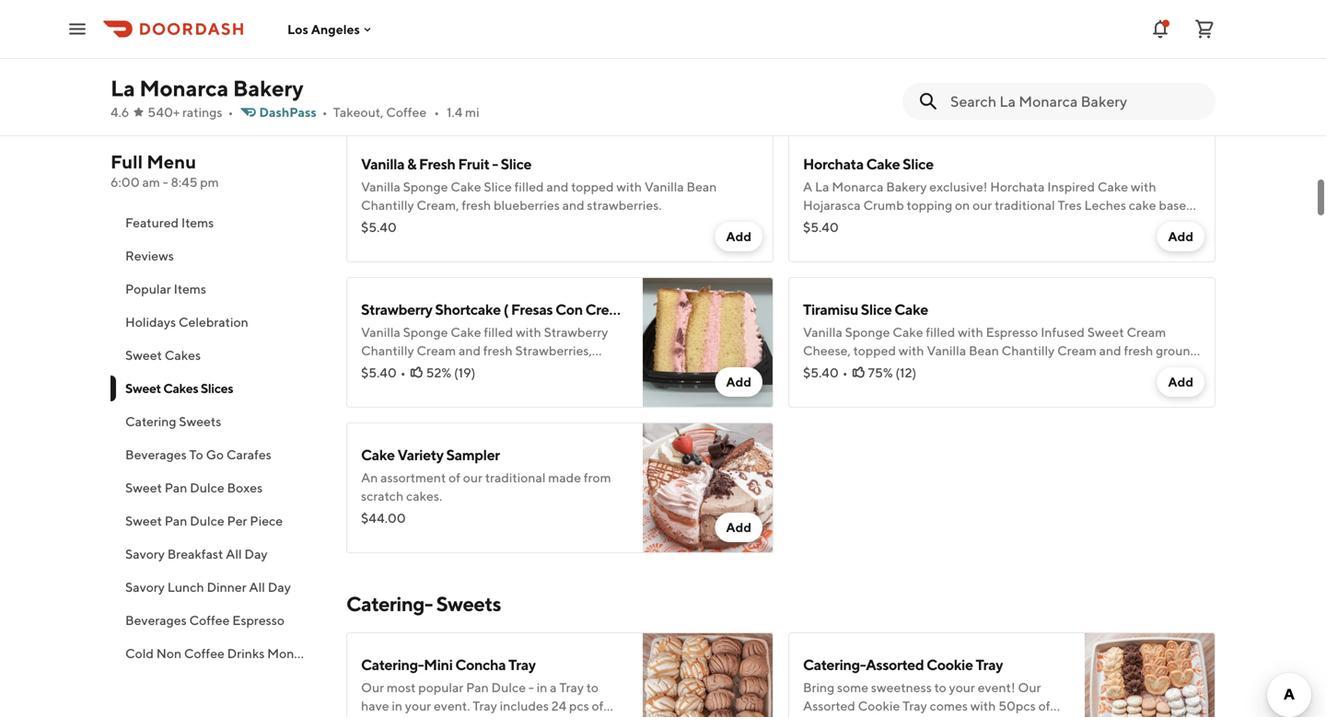 Task type: describe. For each thing, give the bounding box(es) containing it.
assorted
[[866, 656, 924, 674]]

540+ ratings •
[[148, 105, 233, 120]]

infused
[[803, 216, 846, 231]]

savory for savory breakfast all day
[[125, 547, 165, 562]]

$5.40 • for tiramisu
[[803, 365, 848, 380]]

1 (12) from the top
[[895, 74, 916, 89]]

coffee right classic
[[382, 679, 422, 694]]

$5.40 inside vanilla & fresh fruit - slice vanilla sponge cake slice filled and topped with vanilla bean chantilly cream, fresh blueberries and strawberries. $5.40 add
[[361, 220, 397, 235]]

sweet cakes button
[[111, 339, 324, 372]]

base inside strawberry shortcake ( fresas con crema) cake slice vanilla sponge cake filled with strawberry chantilly cream and fresh strawberries, topped with strawberry chantilly cream, and a vanilla butter cookie crumb base
[[541, 380, 568, 395]]

catering-assorted cookie tray
[[803, 656, 1003, 674]]

catering
[[125, 414, 176, 429]]

monarca down cold non coffee drinks monarca signature
[[225, 679, 276, 694]]

1.4
[[447, 105, 463, 120]]

crema)
[[585, 301, 634, 318]]

add button for tiramisu slice cake
[[1157, 367, 1205, 397]]

1 vertical spatial day
[[268, 580, 291, 595]]

sampler
[[446, 446, 500, 464]]

los angeles
[[287, 21, 360, 37]]

0 horizontal spatial guava
[[876, 52, 912, 67]]

sweets for catering sweets
[[179, 414, 221, 429]]

filled inside dulce de leche cake slice vanilla sponge cake filled with dulce de leche chantilly cream, topped with dulce de leche chantilly cream, caramel stripes, and roasted walnuts at its base.
[[479, 34, 508, 49]]

made
[[548, 470, 581, 485]]

catering- for catering-assorted cookie tray
[[803, 656, 866, 674]]

1 vertical spatial horchata
[[990, 179, 1045, 194]]

moist layers of vanilla sponge cake filled with guava chantilly cream, topped with guava chantilly cream, guava jam and a butter cookie crumb base.
[[803, 34, 1198, 86]]

• left 52%
[[400, 365, 406, 380]]

1 75% from the top
[[868, 74, 893, 89]]

notification bell image
[[1149, 18, 1171, 40]]

our inside cake variety sampler an assortment of our traditional made from scratch cakes. $44.00
[[463, 470, 483, 485]]

strawberry shortcake ( fresas con crema) cake slice vanilla sponge cake filled with strawberry chantilly cream and fresh strawberries, topped with strawberry chantilly cream, and a vanilla butter cookie crumb base
[[361, 301, 704, 395]]

cold for cold non coffee drinks monarca signature
[[125, 646, 154, 661]]

con
[[555, 301, 583, 318]]

a inside strawberry shortcake ( fresas con crema) cake slice vanilla sponge cake filled with strawberry chantilly cream and fresh strawberries, topped with strawberry chantilly cream, and a vanilla butter cookie crumb base
[[361, 380, 368, 395]]

butter inside moist layers of vanilla sponge cake filled with guava chantilly cream, topped with guava chantilly cream, guava jam and a butter cookie crumb base.
[[1113, 52, 1151, 67]]

dinner
[[207, 580, 246, 595]]

(19)
[[454, 365, 476, 380]]

slice inside 'tiramisu slice cake vanilla sponge cake filled with espresso infused sweet cream cheese, topped with vanilla bean chantilly cream and fresh ground cocoa'
[[861, 301, 892, 318]]

classic
[[899, 216, 937, 231]]

1 vertical spatial leche
[[594, 34, 630, 49]]

dulce de leche cake slice vanilla sponge cake filled with dulce de leche chantilly cream, topped with dulce de leche chantilly cream, caramel stripes, and roasted walnuts at its base.
[[361, 10, 738, 86]]

cake inside moist layers of vanilla sponge cake filled with guava chantilly cream, topped with guava chantilly cream, guava jam and a butter cookie crumb base.
[[976, 34, 1003, 49]]

add button for horchata cake slice
[[1157, 222, 1205, 251]]

$44.00
[[361, 511, 406, 526]]

52%
[[426, 365, 451, 380]]

0 vertical spatial horchata
[[803, 155, 864, 173]]

takeout,
[[333, 105, 384, 120]]

sponge inside dulce de leche cake slice vanilla sponge cake filled with dulce de leche chantilly cream, topped with dulce de leche chantilly cream, caramel stripes, and roasted walnuts at its base.
[[403, 34, 446, 49]]

non
[[156, 646, 182, 661]]

cocoa
[[803, 361, 841, 377]]

traditional inside cake variety sampler an assortment of our traditional made from scratch cakes. $44.00
[[485, 470, 546, 485]]

cookie inside moist layers of vanilla sponge cake filled with guava chantilly cream, topped with guava chantilly cream, guava jam and a butter cookie crumb base.
[[1154, 52, 1196, 67]]

ratings
[[182, 105, 222, 120]]

1 horizontal spatial all
[[249, 580, 265, 595]]

add inside vanilla & fresh fruit - slice vanilla sponge cake slice filled and topped with vanilla bean chantilly cream, fresh blueberries and strawberries. $5.40 add
[[726, 229, 751, 244]]

filled inside moist layers of vanilla sponge cake filled with guava chantilly cream, topped with guava chantilly cream, guava jam and a butter cookie crumb base.
[[1006, 34, 1035, 49]]

0 horizontal spatial strawberry
[[361, 301, 432, 318]]

sponge inside vanilla & fresh fruit - slice vanilla sponge cake slice filled and topped with vanilla bean chantilly cream, fresh blueberries and strawberries. $5.40 add
[[403, 179, 448, 194]]

breakfast
[[167, 547, 223, 562]]

vanilla & fresh fruit - slice vanilla sponge cake slice filled and topped with vanilla bean chantilly cream, fresh blueberries and strawberries. $5.40 add
[[361, 155, 751, 244]]

catering-mini concha tray image
[[643, 633, 774, 717]]

catering-assorted cookie tray image
[[1085, 633, 1216, 717]]

0 items, open order cart image
[[1193, 18, 1216, 40]]

fresh inside strawberry shortcake ( fresas con crema) cake slice vanilla sponge cake filled with strawberry chantilly cream and fresh strawberries, topped with strawberry chantilly cream, and a vanilla butter cookie crumb base
[[483, 343, 513, 358]]

2 horizontal spatial cream
[[1127, 325, 1166, 340]]

sweets for catering- sweets
[[436, 592, 501, 616]]

1 75% (12) from the top
[[868, 74, 916, 89]]

0 vertical spatial leche
[[421, 10, 461, 27]]

4.6
[[111, 105, 129, 120]]

0 horizontal spatial bakery
[[233, 75, 303, 101]]

lunch
[[167, 580, 204, 595]]

leches
[[1084, 198, 1126, 213]]

boxes
[[227, 480, 263, 495]]

a
[[803, 179, 812, 194]]

reviews
[[125, 248, 174, 263]]

jam
[[1052, 52, 1077, 67]]

1 horizontal spatial leche
[[489, 52, 525, 67]]

slices
[[201, 381, 233, 396]]

fruit
[[458, 155, 489, 173]]

monarca inside button
[[267, 646, 319, 661]]

2 vertical spatial strawberry
[[434, 361, 499, 377]]

la inside horchata cake slice a la monarca bakery exclusive! horchata inspired cake with hojarasca crumb topping on our traditional tres leches cake base infused with our classic horchata seasonings.
[[815, 179, 829, 194]]

0 vertical spatial de
[[402, 10, 418, 27]]

scratch
[[361, 489, 404, 504]]

chantilly inside vanilla & fresh fruit - slice vanilla sponge cake slice filled and topped with vanilla bean chantilly cream, fresh blueberries and strawberries. $5.40 add
[[361, 198, 414, 213]]

topped inside 'tiramisu slice cake vanilla sponge cake filled with espresso infused sweet cream cheese, topped with vanilla bean chantilly cream and fresh ground cocoa'
[[853, 343, 896, 358]]

and up blueberries
[[546, 179, 569, 194]]

540+
[[148, 105, 180, 120]]

holidays celebration button
[[111, 306, 324, 339]]

cold non coffee drinks monarca signature button
[[111, 637, 378, 670]]

full menu 6:00 am - 8:45 pm
[[111, 151, 219, 190]]

fresas
[[511, 301, 553, 318]]

savory breakfast all day button
[[111, 538, 324, 571]]

cold for cold iced drinks monarca signature classic coffee
[[125, 679, 154, 694]]

butter inside strawberry shortcake ( fresas con crema) cake slice vanilla sponge cake filled with strawberry chantilly cream and fresh strawberries, topped with strawberry chantilly cream, and a vanilla butter cookie crumb base
[[412, 380, 450, 395]]

• left takeout,
[[322, 105, 327, 120]]

mi
[[465, 105, 479, 120]]

cold iced drinks monarca signature classic coffee
[[125, 679, 422, 694]]

seasonings.
[[997, 216, 1064, 231]]

beverages to go carafes
[[125, 447, 271, 462]]

to
[[189, 447, 203, 462]]

crumb inside moist layers of vanilla sponge cake filled with guava chantilly cream, topped with guava chantilly cream, guava jam and a butter cookie crumb base.
[[803, 70, 844, 86]]

carafes
[[226, 447, 271, 462]]

holidays
[[125, 314, 176, 330]]

crumb inside horchata cake slice a la monarca bakery exclusive! horchata inspired cake with hojarasca crumb topping on our traditional tres leches cake base infused with our classic horchata seasonings.
[[863, 198, 904, 213]]

on
[[955, 198, 970, 213]]

filled inside vanilla & fresh fruit - slice vanilla sponge cake slice filled and topped with vanilla bean chantilly cream, fresh blueberries and strawberries. $5.40 add
[[514, 179, 544, 194]]

moist
[[803, 34, 836, 49]]

sweet cakes
[[125, 348, 201, 363]]

2 vertical spatial de
[[472, 52, 487, 67]]

pan for sweet pan dulce per piece
[[165, 513, 187, 529]]

popular items button
[[111, 273, 324, 306]]

bakery inside horchata cake slice a la monarca bakery exclusive! horchata inspired cake with hojarasca crumb topping on our traditional tres leches cake base infused with our classic horchata seasonings.
[[886, 179, 927, 194]]

full
[[111, 151, 143, 173]]

pm
[[200, 175, 219, 190]]

am
[[142, 175, 160, 190]]

0 vertical spatial guava
[[1066, 34, 1101, 49]]

1 horizontal spatial cookie
[[927, 656, 973, 674]]

sponge inside strawberry shortcake ( fresas con crema) cake slice vanilla sponge cake filled with strawberry chantilly cream and fresh strawberries, topped with strawberry chantilly cream, and a vanilla butter cookie crumb base
[[403, 325, 448, 340]]

inspired
[[1047, 179, 1095, 194]]

holidays celebration
[[125, 314, 248, 330]]

items for popular items
[[174, 281, 206, 297]]

ground
[[1156, 343, 1198, 358]]

featured items
[[125, 215, 214, 230]]

popular
[[125, 281, 171, 297]]

pan for sweet pan dulce boxes
[[165, 480, 187, 495]]

tray for catering-mini concha tray
[[508, 656, 536, 674]]

beverages to go carafes button
[[111, 438, 324, 471]]

featured items button
[[111, 206, 324, 239]]

monarca inside horchata cake slice a la monarca bakery exclusive! horchata inspired cake with hojarasca crumb topping on our traditional tres leches cake base infused with our classic horchata seasonings.
[[832, 179, 884, 194]]

with inside vanilla & fresh fruit - slice vanilla sponge cake slice filled and topped with vanilla bean chantilly cream, fresh blueberries and strawberries. $5.40 add
[[616, 179, 642, 194]]

mini
[[424, 656, 453, 674]]

walnuts
[[408, 70, 453, 86]]

stripes,
[[671, 52, 713, 67]]

2 vertical spatial horchata
[[940, 216, 994, 231]]

0 vertical spatial all
[[226, 547, 242, 562]]

featured
[[125, 215, 179, 230]]

cream, inside vanilla & fresh fruit - slice vanilla sponge cake slice filled and topped with vanilla bean chantilly cream, fresh blueberries and strawberries. $5.40 add
[[417, 198, 459, 213]]

catering sweets button
[[111, 405, 324, 438]]

traditional inside horchata cake slice a la monarca bakery exclusive! horchata inspired cake with hojarasca crumb topping on our traditional tres leches cake base infused with our classic horchata seasonings.
[[995, 198, 1055, 213]]

1 horizontal spatial cream
[[1057, 343, 1097, 358]]

dashpass •
[[259, 105, 327, 120]]

go
[[206, 447, 224, 462]]

tiramisu
[[803, 301, 858, 318]]



Task type: locate. For each thing, give the bounding box(es) containing it.
fresh inside vanilla & fresh fruit - slice vanilla sponge cake slice filled and topped with vanilla bean chantilly cream, fresh blueberries and strawberries. $5.40 add
[[462, 198, 491, 213]]

cream
[[1127, 325, 1166, 340], [417, 343, 456, 358], [1057, 343, 1097, 358]]

piece
[[250, 513, 283, 529]]

sweets up 'beverages to go carafes'
[[179, 414, 221, 429]]

sweet right infused
[[1087, 325, 1124, 340]]

cake inside horchata cake slice a la monarca bakery exclusive! horchata inspired cake with hojarasca crumb topping on our traditional tres leches cake base infused with our classic horchata seasonings.
[[1129, 198, 1156, 213]]

pan
[[165, 480, 187, 495], [165, 513, 187, 529]]

$5.40 • left 52%
[[361, 365, 406, 380]]

1 vertical spatial cream,
[[557, 361, 599, 377]]

and up the (19)
[[459, 343, 481, 358]]

cream up 52%
[[417, 343, 456, 358]]

0 vertical spatial cold
[[125, 646, 154, 661]]

day down piece
[[244, 547, 268, 562]]

75%
[[868, 74, 893, 89], [868, 365, 893, 380]]

1 vertical spatial sweets
[[436, 592, 501, 616]]

2 base. from the left
[[846, 70, 877, 86]]

chantilly inside 'tiramisu slice cake vanilla sponge cake filled with espresso infused sweet cream cheese, topped with vanilla bean chantilly cream and fresh ground cocoa'
[[1002, 343, 1055, 358]]

coffee down savory lunch dinner all day
[[189, 613, 230, 628]]

base
[[1159, 198, 1186, 213], [541, 380, 568, 395]]

coffee inside button
[[184, 646, 225, 661]]

and left ground
[[1099, 343, 1121, 358]]

crumb down moist
[[803, 70, 844, 86]]

1 vertical spatial all
[[249, 580, 265, 595]]

filled inside strawberry shortcake ( fresas con crema) cake slice vanilla sponge cake filled with strawberry chantilly cream and fresh strawberries, topped with strawberry chantilly cream, and a vanilla butter cookie crumb base
[[484, 325, 513, 340]]

1 vertical spatial base
[[541, 380, 568, 395]]

crumb up classic
[[863, 198, 904, 213]]

horchata up a
[[803, 155, 864, 173]]

fresh left ground
[[1124, 343, 1153, 358]]

- inside vanilla & fresh fruit - slice vanilla sponge cake slice filled and topped with vanilla bean chantilly cream, fresh blueberries and strawberries. $5.40 add
[[492, 155, 498, 173]]

savory left breakfast
[[125, 547, 165, 562]]

1 vertical spatial cakes
[[163, 381, 198, 396]]

Item Search search field
[[950, 91, 1201, 111]]

0 horizontal spatial drinks
[[185, 679, 222, 694]]

1 vertical spatial -
[[163, 175, 168, 190]]

cold non coffee drinks monarca signature
[[125, 646, 378, 661]]

signature up classic
[[321, 646, 378, 661]]

butter down 'notification bell' image
[[1113, 52, 1151, 67]]

caramel
[[623, 52, 669, 67]]

beverages for beverages to go carafes
[[125, 447, 187, 462]]

all right dinner
[[249, 580, 265, 595]]

cakes for sweet cakes
[[165, 348, 201, 363]]

beverages
[[125, 447, 187, 462], [125, 613, 187, 628]]

sweet down sweet pan dulce boxes
[[125, 513, 162, 529]]

0 horizontal spatial cookie
[[453, 380, 495, 395]]

0 vertical spatial a
[[1104, 52, 1111, 67]]

cake up 'at'
[[449, 34, 476, 49]]

1 horizontal spatial cake
[[976, 34, 1003, 49]]

takeout, coffee • 1.4 mi
[[333, 105, 479, 120]]

exclusive!
[[929, 179, 988, 194]]

all
[[226, 547, 242, 562], [249, 580, 265, 595]]

0 vertical spatial -
[[492, 155, 498, 173]]

1 horizontal spatial base
[[1159, 198, 1186, 213]]

topped left 52%
[[361, 361, 404, 377]]

cake variety sampler image
[[643, 423, 774, 553]]

0 vertical spatial signature
[[321, 646, 378, 661]]

0 horizontal spatial cream,
[[417, 198, 459, 213]]

1 horizontal spatial tray
[[976, 656, 1003, 674]]

dashpass
[[259, 105, 317, 120]]

2 horizontal spatial strawberry
[[544, 325, 608, 340]]

drinks up the cold iced drinks monarca signature classic coffee
[[227, 646, 265, 661]]

topped down moist
[[803, 52, 846, 67]]

a left 52%
[[361, 380, 368, 395]]

cake variety sampler an assortment of our traditional made from scratch cakes. $44.00
[[361, 446, 611, 526]]

traditional down sampler
[[485, 470, 546, 485]]

sponge up walnuts
[[403, 34, 446, 49]]

savory lunch dinner all day button
[[111, 571, 324, 604]]

sweet pan dulce boxes button
[[111, 471, 324, 505]]

1 vertical spatial 75% (12)
[[868, 365, 916, 380]]

2 beverages from the top
[[125, 613, 187, 628]]

1 vertical spatial bakery
[[886, 179, 927, 194]]

1 sponge from the left
[[403, 34, 446, 49]]

0 vertical spatial traditional
[[995, 198, 1055, 213]]

beverages up non
[[125, 613, 187, 628]]

items inside popular items button
[[174, 281, 206, 297]]

0 horizontal spatial espresso
[[232, 613, 285, 628]]

1 vertical spatial of
[[449, 470, 460, 485]]

0 vertical spatial espresso
[[986, 325, 1038, 340]]

base inside horchata cake slice a la monarca bakery exclusive! horchata inspired cake with hojarasca crumb topping on our traditional tres leches cake base infused with our classic horchata seasonings.
[[1159, 198, 1186, 213]]

tray for catering-assorted cookie tray
[[976, 656, 1003, 674]]

0 horizontal spatial cake
[[449, 34, 476, 49]]

1 horizontal spatial -
[[492, 155, 498, 173]]

0 vertical spatial our
[[973, 198, 992, 213]]

all down the per
[[226, 547, 242, 562]]

0 horizontal spatial all
[[226, 547, 242, 562]]

a
[[1104, 52, 1111, 67], [361, 380, 368, 395]]

1 vertical spatial pan
[[165, 513, 187, 529]]

1 vertical spatial (12)
[[895, 365, 916, 380]]

add
[[726, 229, 751, 244], [1168, 229, 1193, 244], [726, 374, 751, 390], [1168, 374, 1193, 390], [726, 520, 751, 535]]

cake right vanilla
[[976, 34, 1003, 49]]

sponge up 52%
[[403, 325, 448, 340]]

2 cold from the top
[[125, 679, 154, 694]]

1 horizontal spatial bakery
[[886, 179, 927, 194]]

0 horizontal spatial leche
[[421, 10, 461, 27]]

0 horizontal spatial la
[[111, 75, 135, 101]]

base. inside dulce de leche cake slice vanilla sponge cake filled with dulce de leche chantilly cream, topped with dulce de leche chantilly cream, caramel stripes, and roasted walnuts at its base.
[[486, 70, 517, 86]]

bean inside 'tiramisu slice cake vanilla sponge cake filled with espresso infused sweet cream cheese, topped with vanilla bean chantilly cream and fresh ground cocoa'
[[969, 343, 999, 358]]

1 vertical spatial strawberry
[[544, 325, 608, 340]]

and right stripes,
[[716, 52, 738, 67]]

savory
[[125, 547, 165, 562], [125, 580, 165, 595]]

1 horizontal spatial de
[[472, 52, 487, 67]]

drinks right iced
[[185, 679, 222, 694]]

catering-mini concha tray
[[361, 656, 536, 674]]

$5.40 •
[[361, 365, 406, 380], [803, 365, 848, 380]]

beverages down catering
[[125, 447, 187, 462]]

0 horizontal spatial sweets
[[179, 414, 221, 429]]

beverages inside button
[[125, 447, 187, 462]]

75% (12) down vanilla
[[868, 74, 916, 89]]

1 $5.40 • from the left
[[361, 365, 406, 380]]

2 horizontal spatial our
[[973, 198, 992, 213]]

1 vertical spatial de
[[576, 34, 591, 49]]

cake inside cake variety sampler an assortment of our traditional made from scratch cakes. $44.00
[[361, 446, 395, 464]]

and inside moist layers of vanilla sponge cake filled with guava chantilly cream, topped with guava chantilly cream, guava jam and a butter cookie crumb base.
[[1079, 52, 1101, 67]]

of inside cake variety sampler an assortment of our traditional made from scratch cakes. $44.00
[[449, 470, 460, 485]]

layers
[[839, 34, 873, 49]]

topped inside moist layers of vanilla sponge cake filled with guava chantilly cream, topped with guava chantilly cream, guava jam and a butter cookie crumb base.
[[803, 52, 846, 67]]

2 horizontal spatial cookie
[[1154, 52, 1196, 67]]

bean inside vanilla & fresh fruit - slice vanilla sponge cake slice filled and topped with vanilla bean chantilly cream, fresh blueberries and strawberries. $5.40 add
[[687, 179, 717, 194]]

and inside 'tiramisu slice cake vanilla sponge cake filled with espresso infused sweet cream cheese, topped with vanilla bean chantilly cream and fresh ground cocoa'
[[1099, 343, 1121, 358]]

topped inside strawberry shortcake ( fresas con crema) cake slice vanilla sponge cake filled with strawberry chantilly cream and fresh strawberries, topped with strawberry chantilly cream, and a vanilla butter cookie crumb base
[[361, 361, 404, 377]]

bean
[[687, 179, 717, 194], [969, 343, 999, 358]]

shortcake
[[435, 301, 501, 318]]

2 tray from the left
[[976, 656, 1003, 674]]

sponge down tiramisu
[[845, 325, 890, 340]]

reviews button
[[111, 239, 324, 273]]

strawberry shortcake ( fresas con crema) cake slice image
[[643, 277, 774, 408]]

savory for savory lunch dinner all day
[[125, 580, 165, 595]]

la monarca bakery
[[111, 75, 303, 101]]

cookie down 'notification bell' image
[[1154, 52, 1196, 67]]

horchata up seasonings.
[[990, 179, 1045, 194]]

drinks inside cold non coffee drinks monarca signature button
[[227, 646, 265, 661]]

1 horizontal spatial crumb
[[803, 70, 844, 86]]

8:45
[[171, 175, 197, 190]]

0 horizontal spatial tray
[[508, 656, 536, 674]]

angeles
[[311, 21, 360, 37]]

6:00
[[111, 175, 140, 190]]

add button
[[715, 222, 762, 251], [1157, 222, 1205, 251], [715, 367, 762, 397], [1157, 367, 1205, 397], [715, 513, 762, 542]]

our right the on
[[973, 198, 992, 213]]

1 vertical spatial a
[[361, 380, 368, 395]]

strawberry left shortcake at the left of page
[[361, 301, 432, 318]]

1 horizontal spatial our
[[877, 216, 897, 231]]

dulce inside sweet pan dulce boxes button
[[190, 480, 224, 495]]

iced
[[156, 679, 182, 694]]

la right a
[[815, 179, 829, 194]]

catering-
[[346, 592, 433, 616], [361, 656, 424, 674], [803, 656, 866, 674]]

assortment
[[380, 470, 446, 485]]

- inside full menu 6:00 am - 8:45 pm
[[163, 175, 168, 190]]

cold left non
[[125, 646, 154, 661]]

sponge right vanilla
[[930, 34, 973, 49]]

horchata down the on
[[940, 216, 994, 231]]

monarca up the cold iced drinks monarca signature classic coffee
[[267, 646, 319, 661]]

- for &
[[492, 155, 498, 173]]

sweet for sweet cakes slices
[[125, 381, 161, 396]]

0 horizontal spatial bean
[[687, 179, 717, 194]]

topped inside dulce de leche cake slice vanilla sponge cake filled with dulce de leche chantilly cream, topped with dulce de leche chantilly cream, caramel stripes, and roasted walnuts at its base.
[[361, 52, 404, 67]]

cold inside button
[[125, 646, 154, 661]]

pan inside button
[[165, 513, 187, 529]]

2 sponge from the left
[[930, 34, 973, 49]]

crumb inside strawberry shortcake ( fresas con crema) cake slice vanilla sponge cake filled with strawberry chantilly cream and fresh strawberries, topped with strawberry chantilly cream, and a vanilla butter cookie crumb base
[[497, 380, 538, 395]]

cream down infused
[[1057, 343, 1097, 358]]

1 vertical spatial items
[[174, 281, 206, 297]]

&
[[407, 155, 416, 173]]

1 horizontal spatial chantilly
[[632, 34, 682, 49]]

cakes inside button
[[165, 348, 201, 363]]

0 vertical spatial beverages
[[125, 447, 187, 462]]

strawberries,
[[515, 343, 592, 358]]

from
[[584, 470, 611, 485]]

2 horizontal spatial cake
[[1129, 198, 1156, 213]]

monarca up the 540+ ratings •
[[139, 75, 229, 101]]

menu
[[147, 151, 196, 173]]

items inside featured items button
[[181, 215, 214, 230]]

base. inside moist layers of vanilla sponge cake filled with guava chantilly cream, topped with guava chantilly cream, guava jam and a butter cookie crumb base.
[[846, 70, 877, 86]]

pan inside button
[[165, 480, 187, 495]]

classic
[[338, 679, 379, 694]]

slice inside horchata cake slice a la monarca bakery exclusive! horchata inspired cake with hojarasca crumb topping on our traditional tres leches cake base infused with our classic horchata seasonings.
[[903, 155, 934, 173]]

blueberries
[[494, 198, 560, 213]]

1 base. from the left
[[486, 70, 517, 86]]

slice inside dulce de leche cake slice vanilla sponge cake filled with dulce de leche chantilly cream, topped with dulce de leche chantilly cream, caramel stripes, and roasted walnuts at its base.
[[500, 10, 531, 27]]

topped right the cheese,
[[853, 343, 896, 358]]

2 horizontal spatial de
[[576, 34, 591, 49]]

slice
[[500, 10, 531, 27], [501, 155, 532, 173], [903, 155, 934, 173], [484, 179, 512, 194], [673, 301, 704, 318], [861, 301, 892, 318]]

cream,
[[685, 34, 724, 49], [1159, 34, 1198, 49], [581, 52, 620, 67], [970, 52, 1009, 67]]

topping
[[907, 198, 952, 213]]

1 horizontal spatial traditional
[[995, 198, 1055, 213]]

coffee down beverages coffee espresso
[[184, 646, 225, 661]]

traditional
[[995, 198, 1055, 213], [485, 470, 546, 485]]

2 savory from the top
[[125, 580, 165, 595]]

0 vertical spatial butter
[[1113, 52, 1151, 67]]

topped up roasted in the left of the page
[[361, 52, 404, 67]]

cookie inside strawberry shortcake ( fresas con crema) cake slice vanilla sponge cake filled with strawberry chantilly cream and fresh strawberries, topped with strawberry chantilly cream, and a vanilla butter cookie crumb base
[[453, 380, 495, 395]]

of inside moist layers of vanilla sponge cake filled with guava chantilly cream, topped with guava chantilly cream, guava jam and a butter cookie crumb base.
[[875, 34, 887, 49]]

1 tray from the left
[[508, 656, 536, 674]]

vanilla inside dulce de leche cake slice vanilla sponge cake filled with dulce de leche chantilly cream, topped with dulce de leche chantilly cream, caramel stripes, and roasted walnuts at its base.
[[361, 34, 400, 49]]

(12)
[[895, 74, 916, 89], [895, 365, 916, 380]]

a right jam
[[1104, 52, 1111, 67]]

butter
[[1113, 52, 1151, 67], [412, 380, 450, 395]]

sweet inside 'tiramisu slice cake vanilla sponge cake filled with espresso infused sweet cream cheese, topped with vanilla bean chantilly cream and fresh ground cocoa'
[[1087, 325, 1124, 340]]

signature
[[321, 646, 378, 661], [279, 679, 336, 694]]

sweet
[[1087, 325, 1124, 340], [125, 348, 162, 363], [125, 381, 161, 396], [125, 480, 162, 495], [125, 513, 162, 529]]

cakes for sweet cakes slices
[[163, 381, 198, 396]]

1 vertical spatial signature
[[279, 679, 336, 694]]

concha
[[455, 656, 506, 674]]

sweets inside button
[[179, 414, 221, 429]]

1 pan from the top
[[165, 480, 187, 495]]

0 horizontal spatial $5.40 •
[[361, 365, 406, 380]]

cheese,
[[803, 343, 851, 358]]

savory lunch dinner all day
[[125, 580, 291, 595]]

1 vertical spatial cookie
[[453, 380, 495, 395]]

0 vertical spatial pan
[[165, 480, 187, 495]]

crumb down strawberries,
[[497, 380, 538, 395]]

our down sampler
[[463, 470, 483, 485]]

butter left the (19)
[[412, 380, 450, 395]]

$5.40
[[361, 220, 397, 235], [803, 220, 839, 235], [361, 365, 397, 380], [803, 365, 839, 380]]

and inside dulce de leche cake slice vanilla sponge cake filled with dulce de leche chantilly cream, topped with dulce de leche chantilly cream, caramel stripes, and roasted walnuts at its base.
[[716, 52, 738, 67]]

cookie right 52%
[[453, 380, 495, 395]]

sweet pan dulce per piece
[[125, 513, 283, 529]]

• left 1.4
[[434, 105, 439, 120]]

$5.40 • down the cheese,
[[803, 365, 848, 380]]

los
[[287, 21, 308, 37]]

1 vertical spatial espresso
[[232, 613, 285, 628]]

1 horizontal spatial cream,
[[557, 361, 599, 377]]

sweet for sweet cakes
[[125, 348, 162, 363]]

dulce inside sweet pan dulce per piece button
[[190, 513, 224, 529]]

1 horizontal spatial butter
[[1113, 52, 1151, 67]]

monarca up hojarasca
[[832, 179, 884, 194]]

1 vertical spatial guava
[[876, 52, 912, 67]]

open menu image
[[66, 18, 88, 40]]

0 horizontal spatial traditional
[[485, 470, 546, 485]]

0 vertical spatial sweets
[[179, 414, 221, 429]]

variety
[[397, 446, 444, 464]]

0 horizontal spatial sponge
[[403, 34, 446, 49]]

cake
[[464, 10, 497, 27], [866, 155, 900, 173], [451, 179, 481, 194], [1098, 179, 1128, 194], [637, 301, 670, 318], [894, 301, 928, 318], [451, 325, 481, 340], [893, 325, 923, 340], [361, 446, 395, 464]]

topped inside vanilla & fresh fruit - slice vanilla sponge cake slice filled and topped with vanilla bean chantilly cream, fresh blueberries and strawberries. $5.40 add
[[571, 179, 614, 194]]

sweet for sweet pan dulce per piece
[[125, 513, 162, 529]]

cakes up sweet cakes slices
[[165, 348, 201, 363]]

fresh down "(" at top left
[[483, 343, 513, 358]]

- for menu
[[163, 175, 168, 190]]

traditional up seasonings.
[[995, 198, 1055, 213]]

its
[[470, 70, 484, 86]]

topped up strawberries. in the left of the page
[[571, 179, 614, 194]]

tray
[[508, 656, 536, 674], [976, 656, 1003, 674]]

cookie right assorted
[[927, 656, 973, 674]]

0 horizontal spatial -
[[163, 175, 168, 190]]

our
[[973, 198, 992, 213], [877, 216, 897, 231], [463, 470, 483, 485]]

1 vertical spatial butter
[[412, 380, 450, 395]]

0 vertical spatial cakes
[[165, 348, 201, 363]]

0 horizontal spatial of
[[449, 470, 460, 485]]

cakes up the "catering sweets" at the bottom of the page
[[163, 381, 198, 396]]

day right dinner
[[268, 580, 291, 595]]

75% down layers on the right of the page
[[868, 74, 893, 89]]

cakes
[[165, 348, 201, 363], [163, 381, 198, 396]]

guava
[[1012, 52, 1050, 67]]

catering sweets
[[125, 414, 221, 429]]

1 horizontal spatial of
[[875, 34, 887, 49]]

2 75% (12) from the top
[[868, 365, 916, 380]]

0 vertical spatial day
[[244, 547, 268, 562]]

items for featured items
[[181, 215, 214, 230]]

and right blueberries
[[562, 198, 584, 213]]

cake inside vanilla & fresh fruit - slice vanilla sponge cake slice filled and topped with vanilla bean chantilly cream, fresh blueberries and strawberries. $5.40 add
[[451, 179, 481, 194]]

(12) right cocoa
[[895, 365, 916, 380]]

2 $5.40 • from the left
[[803, 365, 848, 380]]

cream, inside strawberry shortcake ( fresas con crema) cake slice vanilla sponge cake filled with strawberry chantilly cream and fresh strawberries, topped with strawberry chantilly cream, and a vanilla butter cookie crumb base
[[557, 361, 599, 377]]

- right am in the top of the page
[[163, 175, 168, 190]]

slice inside strawberry shortcake ( fresas con crema) cake slice vanilla sponge cake filled with strawberry chantilly cream and fresh strawberries, topped with strawberry chantilly cream, and a vanilla butter cookie crumb base
[[673, 301, 704, 318]]

sweet for sweet pan dulce boxes
[[125, 480, 162, 495]]

0 vertical spatial of
[[875, 34, 887, 49]]

pan down sweet pan dulce boxes
[[165, 513, 187, 529]]

0 vertical spatial cream,
[[417, 198, 459, 213]]

(12) down vanilla
[[895, 74, 916, 89]]

sweet pan dulce per piece button
[[111, 505, 324, 538]]

0 horizontal spatial base.
[[486, 70, 517, 86]]

catering- for catering-mini concha tray
[[361, 656, 424, 674]]

sweet cakes slices
[[125, 381, 233, 396]]

popular items
[[125, 281, 206, 297]]

cream, down strawberries,
[[557, 361, 599, 377]]

hojarasca
[[803, 198, 861, 213]]

sweet up catering
[[125, 381, 161, 396]]

2 75% from the top
[[868, 365, 893, 380]]

1 vertical spatial our
[[877, 216, 897, 231]]

items up holidays celebration
[[174, 281, 206, 297]]

0 vertical spatial bean
[[687, 179, 717, 194]]

sponge inside moist layers of vanilla sponge cake filled with guava chantilly cream, topped with guava chantilly cream, guava jam and a butter cookie crumb base.
[[930, 34, 973, 49]]

cream, down fresh
[[417, 198, 459, 213]]

1 cold from the top
[[125, 646, 154, 661]]

0 vertical spatial bakery
[[233, 75, 303, 101]]

base. right its
[[486, 70, 517, 86]]

0 vertical spatial chantilly
[[632, 34, 682, 49]]

1 beverages from the top
[[125, 447, 187, 462]]

coffee down roasted in the left of the page
[[386, 105, 427, 120]]

cream inside strawberry shortcake ( fresas con crema) cake slice vanilla sponge cake filled with strawberry chantilly cream and fresh strawberries, topped with strawberry chantilly cream, and a vanilla butter cookie crumb base
[[417, 343, 456, 358]]

per
[[227, 513, 247, 529]]

and down 'crema)'
[[602, 361, 624, 377]]

• right cocoa
[[842, 365, 848, 380]]

75% (12) right cocoa
[[868, 365, 916, 380]]

1 horizontal spatial sweets
[[436, 592, 501, 616]]

of right layers on the right of the page
[[875, 34, 887, 49]]

a inside moist layers of vanilla sponge cake filled with guava chantilly cream, topped with guava chantilly cream, guava jam and a butter cookie crumb base.
[[1104, 52, 1111, 67]]

sweet down 'beverages to go carafes'
[[125, 480, 162, 495]]

at
[[456, 70, 467, 86]]

sweet pan dulce boxes
[[125, 480, 263, 495]]

1 horizontal spatial guava
[[1066, 34, 1101, 49]]

sweet down the holidays
[[125, 348, 162, 363]]

strawberry down shortcake at the left of page
[[434, 361, 499, 377]]

catering- sweets
[[346, 592, 501, 616]]

base. down layers on the right of the page
[[846, 70, 877, 86]]

(
[[503, 301, 508, 318]]

signature inside button
[[321, 646, 378, 661]]

and right jam
[[1079, 52, 1101, 67]]

0 vertical spatial strawberry
[[361, 301, 432, 318]]

0 horizontal spatial cream
[[417, 343, 456, 358]]

roasted
[[361, 70, 405, 86]]

1 vertical spatial crumb
[[863, 198, 904, 213]]

cold left iced
[[125, 679, 154, 694]]

strawberries.
[[587, 198, 662, 213]]

coffee inside "button"
[[189, 613, 230, 628]]

0 vertical spatial cookie
[[1154, 52, 1196, 67]]

filled
[[479, 34, 508, 49], [1006, 34, 1035, 49], [514, 179, 544, 194], [484, 325, 513, 340], [926, 325, 955, 340]]

sponge down fresh
[[403, 179, 448, 194]]

espresso inside beverages coffee espresso "button"
[[232, 613, 285, 628]]

0 vertical spatial 75%
[[868, 74, 893, 89]]

1 horizontal spatial sponge
[[930, 34, 973, 49]]

strawberry down con
[[544, 325, 608, 340]]

signature left classic
[[279, 679, 336, 694]]

cake inside dulce de leche cake slice vanilla sponge cake filled with dulce de leche chantilly cream, topped with dulce de leche chantilly cream, caramel stripes, and roasted walnuts at its base.
[[464, 10, 497, 27]]

cake right leches
[[1129, 198, 1156, 213]]

sponge inside 'tiramisu slice cake vanilla sponge cake filled with espresso infused sweet cream cheese, topped with vanilla bean chantilly cream and fresh ground cocoa'
[[845, 325, 890, 340]]

1 vertical spatial chantilly
[[528, 52, 578, 67]]

2 pan from the top
[[165, 513, 187, 529]]

1 vertical spatial bean
[[969, 343, 999, 358]]

la up the 4.6
[[111, 75, 135, 101]]

sweet inside button
[[125, 480, 162, 495]]

guava up jam
[[1066, 34, 1101, 49]]

filled inside 'tiramisu slice cake vanilla sponge cake filled with espresso infused sweet cream cheese, topped with vanilla bean chantilly cream and fresh ground cocoa'
[[926, 325, 955, 340]]

espresso left infused
[[986, 325, 1038, 340]]

beverages for beverages coffee espresso
[[125, 613, 187, 628]]

2 vertical spatial crumb
[[497, 380, 538, 395]]

espresso inside 'tiramisu slice cake vanilla sponge cake filled with espresso infused sweet cream cheese, topped with vanilla bean chantilly cream and fresh ground cocoa'
[[986, 325, 1038, 340]]

beverages inside "button"
[[125, 613, 187, 628]]

fresh inside 'tiramisu slice cake vanilla sponge cake filled with espresso infused sweet cream cheese, topped with vanilla bean chantilly cream and fresh ground cocoa'
[[1124, 343, 1153, 358]]

$5.40 • for strawberry
[[361, 365, 406, 380]]

bakery up topping on the right top
[[886, 179, 927, 194]]

1 horizontal spatial la
[[815, 179, 829, 194]]

cookie
[[1154, 52, 1196, 67], [453, 380, 495, 395], [927, 656, 973, 674]]

• right ratings
[[228, 105, 233, 120]]

horchata
[[803, 155, 864, 173], [990, 179, 1045, 194], [940, 216, 994, 231]]

2 (12) from the top
[[895, 365, 916, 380]]

1 horizontal spatial bean
[[969, 343, 999, 358]]

of down sampler
[[449, 470, 460, 485]]

guava
[[1066, 34, 1101, 49], [876, 52, 912, 67]]

cake inside dulce de leche cake slice vanilla sponge cake filled with dulce de leche chantilly cream, topped with dulce de leche chantilly cream, caramel stripes, and roasted walnuts at its base.
[[449, 34, 476, 49]]

1 savory from the top
[[125, 547, 165, 562]]

tiramisu slice cake vanilla sponge cake filled with espresso infused sweet cream cheese, topped with vanilla bean chantilly cream and fresh ground cocoa
[[803, 301, 1198, 377]]

0 horizontal spatial chantilly
[[528, 52, 578, 67]]

add button for vanilla & fresh fruit - slice
[[715, 222, 762, 251]]

pan down 'beverages to go carafes'
[[165, 480, 187, 495]]

la
[[111, 75, 135, 101], [815, 179, 829, 194]]

0 vertical spatial la
[[111, 75, 135, 101]]

cake
[[449, 34, 476, 49], [976, 34, 1003, 49], [1129, 198, 1156, 213]]



Task type: vqa. For each thing, say whether or not it's contained in the screenshot.
Coca Cola to the left
no



